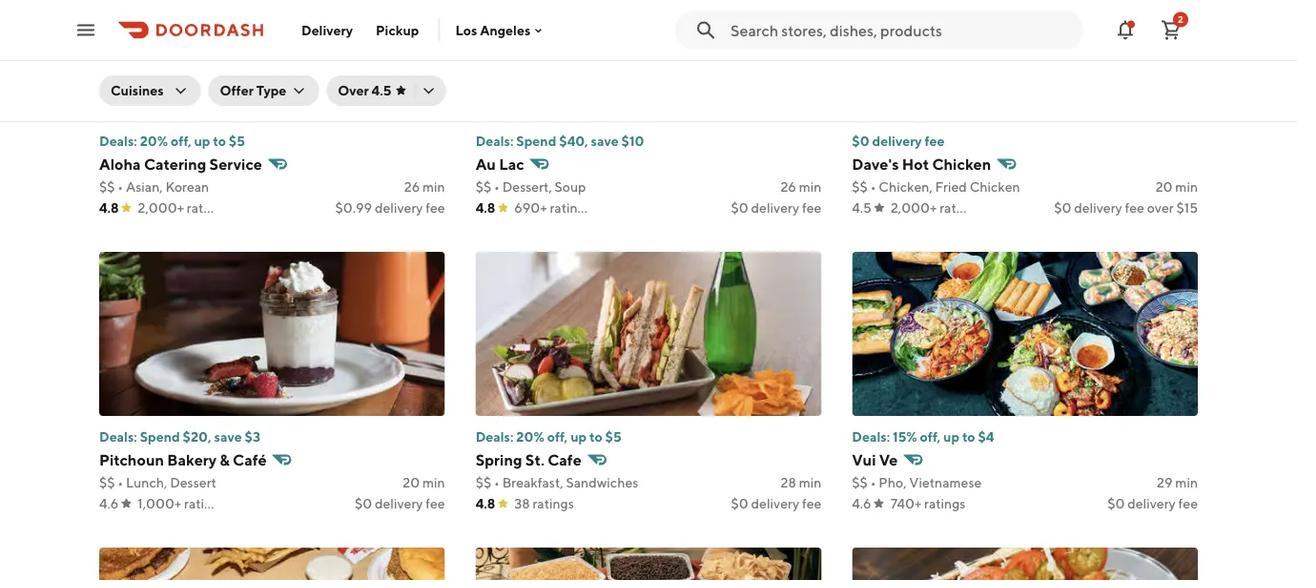Task type: describe. For each thing, give the bounding box(es) containing it.
deals: for au
[[476, 133, 514, 149]]

deals: for pitchoun
[[99, 429, 137, 445]]

min for spring st. cafe
[[799, 475, 822, 491]]

up for cafe
[[571, 429, 587, 445]]

deals: spend $20, save $3
[[99, 429, 261, 445]]

vietnamese
[[910, 475, 982, 491]]

$0 delivery fee for spring st. cafe
[[732, 496, 822, 512]]

2,000+ for catering
[[138, 200, 184, 216]]

$10
[[622, 133, 645, 149]]

$5 for cafe
[[606, 429, 622, 445]]

dave's hot chicken
[[853, 155, 992, 173]]

los angeles button
[[456, 22, 546, 38]]

2 horizontal spatial to
[[963, 429, 976, 445]]

$$ • breakfast, sandwiches
[[476, 475, 639, 491]]

min for dave's hot chicken
[[1176, 179, 1199, 195]]

$$ • pho, vietnamese
[[853, 475, 982, 491]]

chicken,
[[879, 179, 933, 195]]

ratings for catering
[[187, 200, 228, 216]]

pitchoun
[[99, 451, 164, 469]]

los angeles
[[456, 22, 531, 38]]

service
[[210, 155, 262, 173]]

1,000+
[[138, 496, 182, 512]]

angeles
[[480, 22, 531, 38]]

cafe
[[548, 451, 582, 469]]

sandwiches
[[566, 475, 639, 491]]

$0 delivery fee for vui ve
[[1108, 496, 1199, 512]]

fee for spring st. cafe
[[802, 496, 822, 512]]

type
[[256, 83, 287, 98]]

$0 for pitchoun bakery & café
[[355, 496, 372, 512]]

spend for lac
[[517, 133, 557, 149]]

26 for au lac
[[781, 179, 797, 195]]

off, for service
[[171, 133, 191, 149]]

$20,
[[183, 429, 212, 445]]

spend for bakery
[[140, 429, 180, 445]]

$$ for dave's
[[853, 179, 868, 195]]

breakfast,
[[503, 475, 564, 491]]

Store search: begin typing to search for stores available on DoorDash text field
[[731, 20, 1073, 41]]

$0 for vui ve
[[1108, 496, 1126, 512]]

aloha catering service
[[99, 155, 262, 173]]

café
[[233, 451, 267, 469]]

$$ • chicken, fried chicken
[[853, 179, 1021, 195]]

pickup
[[376, 22, 419, 38]]

20% for catering
[[140, 133, 168, 149]]

4.8 for aloha catering service
[[99, 200, 119, 216]]

690+ ratings
[[515, 200, 592, 216]]

$40,
[[559, 133, 589, 149]]

delivery for aloha catering service
[[375, 200, 423, 216]]

min for vui ve
[[1176, 475, 1199, 491]]

$0 for au lac
[[732, 200, 749, 216]]

save for bakery
[[214, 429, 242, 445]]

hot
[[903, 155, 930, 173]]

off, for cafe
[[548, 429, 568, 445]]

save for lac
[[591, 133, 619, 149]]

delivery
[[302, 22, 353, 38]]

• for pitchoun
[[118, 475, 123, 491]]

&
[[220, 451, 230, 469]]

au lac
[[476, 155, 525, 173]]

deals: for vui
[[853, 429, 891, 445]]

26 for aloha catering service
[[404, 179, 420, 195]]

$$ for vui
[[853, 475, 868, 491]]

lac
[[499, 155, 525, 173]]

4.8 for spring st. cafe
[[476, 496, 496, 512]]

over
[[338, 83, 369, 98]]

fee for au lac
[[802, 200, 822, 216]]

$0 delivery fee for pitchoun bakery & café
[[355, 496, 445, 512]]

offer
[[220, 83, 254, 98]]

pickup button
[[365, 15, 431, 45]]

$0.99
[[336, 200, 372, 216]]

$$ for pitchoun
[[99, 475, 115, 491]]

fee for vui ve
[[1179, 496, 1199, 512]]

4.6 for pitchoun bakery & café
[[99, 496, 119, 512]]

15%
[[893, 429, 918, 445]]

1 vertical spatial 4.5
[[853, 200, 872, 216]]

delivery for dave's hot chicken
[[1075, 200, 1123, 216]]

1 items, open order cart image
[[1160, 19, 1183, 42]]

deals: spend $40, save $10
[[476, 133, 645, 149]]

$0 delivery fee over $15
[[1055, 200, 1199, 216]]

• for vui
[[871, 475, 877, 491]]

delivery for spring st. cafe
[[752, 496, 800, 512]]

$0 delivery fee for au lac
[[732, 200, 822, 216]]

over 4.5 button
[[327, 75, 446, 106]]

spring
[[476, 451, 523, 469]]

2,000+ ratings for hot
[[891, 200, 982, 216]]

740+
[[891, 496, 922, 512]]

deals: 20% off, up to $5 for catering
[[99, 133, 245, 149]]

vui
[[853, 451, 877, 469]]

deals: 15% off, up to $4
[[853, 429, 995, 445]]

28
[[781, 475, 797, 491]]

4.8 for au lac
[[476, 200, 496, 216]]



Task type: locate. For each thing, give the bounding box(es) containing it.
1 horizontal spatial 20 min
[[1156, 179, 1199, 195]]

1 horizontal spatial 4.5
[[853, 200, 872, 216]]

min
[[423, 179, 445, 195], [799, 179, 822, 195], [1176, 179, 1199, 195], [423, 475, 445, 491], [799, 475, 822, 491], [1176, 475, 1199, 491]]

deals: 20% off, up to $5 up catering
[[99, 133, 245, 149]]

20% for st.
[[517, 429, 545, 445]]

save left $10
[[591, 133, 619, 149]]

up up 'aloha catering service'
[[194, 133, 210, 149]]

catering
[[144, 155, 206, 173]]

save up &
[[214, 429, 242, 445]]

offer type
[[220, 83, 287, 98]]

spend up lac
[[517, 133, 557, 149]]

$5 up service
[[229, 133, 245, 149]]

ve
[[880, 451, 898, 469]]

2 26 min from the left
[[781, 179, 822, 195]]

2 button
[[1153, 11, 1191, 49]]

1 vertical spatial chicken
[[970, 179, 1021, 195]]

aloha
[[99, 155, 141, 173]]

26 min for au lac
[[781, 179, 822, 195]]

0 horizontal spatial 20 min
[[403, 475, 445, 491]]

2,000+ for hot
[[891, 200, 937, 216]]

4.8
[[99, 200, 119, 216], [476, 200, 496, 216], [476, 496, 496, 512]]

• down "pitchoun"
[[118, 475, 123, 491]]

ratings for hot
[[940, 200, 982, 216]]

• down au lac at top left
[[494, 179, 500, 195]]

pitchoun bakery & café
[[99, 451, 267, 469]]

740+ ratings
[[891, 496, 966, 512]]

• for dave's
[[871, 179, 877, 195]]

cuisines
[[111, 83, 164, 98]]

off, up cafe at the bottom of page
[[548, 429, 568, 445]]

0 vertical spatial 4.5
[[372, 83, 392, 98]]

1 vertical spatial 20%
[[517, 429, 545, 445]]

deals: for aloha
[[99, 133, 137, 149]]

$$ down au in the top of the page
[[476, 179, 492, 195]]

1 horizontal spatial up
[[571, 429, 587, 445]]

1 horizontal spatial 26
[[781, 179, 797, 195]]

ratings down dessert
[[184, 496, 226, 512]]

• for aloha
[[118, 179, 123, 195]]

0 horizontal spatial 2,000+
[[138, 200, 184, 216]]

2,000+ down the chicken, in the right top of the page
[[891, 200, 937, 216]]

off, up 'aloha catering service'
[[171, 133, 191, 149]]

2 26 from the left
[[781, 179, 797, 195]]

• down spring
[[494, 475, 500, 491]]

$0
[[853, 133, 870, 149], [732, 200, 749, 216], [1055, 200, 1072, 216], [355, 496, 372, 512], [732, 496, 749, 512], [1108, 496, 1126, 512]]

0 horizontal spatial 26 min
[[404, 179, 445, 195]]

2 horizontal spatial off,
[[921, 429, 941, 445]]

0 horizontal spatial save
[[214, 429, 242, 445]]

0 vertical spatial save
[[591, 133, 619, 149]]

delivery
[[873, 133, 922, 149], [375, 200, 423, 216], [752, 200, 800, 216], [1075, 200, 1123, 216], [375, 496, 423, 512], [752, 496, 800, 512], [1128, 496, 1176, 512]]

20 for dave's hot chicken
[[1156, 179, 1173, 195]]

• left pho, on the bottom of page
[[871, 475, 877, 491]]

0 horizontal spatial 20
[[403, 475, 420, 491]]

soup
[[555, 179, 586, 195]]

$0 for dave's hot chicken
[[1055, 200, 1072, 216]]

1 horizontal spatial to
[[590, 429, 603, 445]]

vui ve
[[853, 451, 898, 469]]

1 2,000+ ratings from the left
[[138, 200, 228, 216]]

20
[[1156, 179, 1173, 195], [403, 475, 420, 491]]

•
[[118, 179, 123, 195], [494, 179, 500, 195], [871, 179, 877, 195], [118, 475, 123, 491], [494, 475, 500, 491], [871, 475, 877, 491]]

$$
[[99, 179, 115, 195], [476, 179, 492, 195], [853, 179, 868, 195], [99, 475, 115, 491], [476, 475, 492, 491], [853, 475, 868, 491]]

$$ • asian, korean
[[99, 179, 209, 195]]

$15
[[1177, 200, 1199, 216]]

0 horizontal spatial deals: 20% off, up to $5
[[99, 133, 245, 149]]

fried
[[936, 179, 968, 195]]

1 vertical spatial save
[[214, 429, 242, 445]]

2,000+ ratings for catering
[[138, 200, 228, 216]]

20 min for dave's hot chicken
[[1156, 179, 1199, 195]]

to left $4
[[963, 429, 976, 445]]

26
[[404, 179, 420, 195], [781, 179, 797, 195]]

au
[[476, 155, 496, 173]]

ratings down soup
[[550, 200, 592, 216]]

to for cafe
[[590, 429, 603, 445]]

• down aloha
[[118, 179, 123, 195]]

1 vertical spatial deals: 20% off, up to $5
[[476, 429, 622, 445]]

deals: 20% off, up to $5 for st.
[[476, 429, 622, 445]]

st.
[[526, 451, 545, 469]]

dessert
[[170, 475, 216, 491]]

0 vertical spatial 20 min
[[1156, 179, 1199, 195]]

deals:
[[99, 133, 137, 149], [476, 133, 514, 149], [99, 429, 137, 445], [476, 429, 514, 445], [853, 429, 891, 445]]

fee for pitchoun bakery & café
[[426, 496, 445, 512]]

deals: up au lac at top left
[[476, 133, 514, 149]]

delivery button
[[290, 15, 365, 45]]

28 min
[[781, 475, 822, 491]]

1,000+ ratings
[[138, 496, 226, 512]]

1 vertical spatial 20 min
[[403, 475, 445, 491]]

$5 up sandwiches
[[606, 429, 622, 445]]

deals: up aloha
[[99, 133, 137, 149]]

deals: 20% off, up to $5 up st.
[[476, 429, 622, 445]]

open menu image
[[74, 19, 97, 42]]

1 horizontal spatial off,
[[548, 429, 568, 445]]

0 horizontal spatial off,
[[171, 133, 191, 149]]

1 horizontal spatial save
[[591, 133, 619, 149]]

1 horizontal spatial deals: 20% off, up to $5
[[476, 429, 622, 445]]

fee for dave's hot chicken
[[1126, 200, 1145, 216]]

1 4.6 from the left
[[99, 496, 119, 512]]

$4
[[979, 429, 995, 445]]

$0 delivery fee
[[853, 133, 945, 149], [732, 200, 822, 216], [355, 496, 445, 512], [732, 496, 822, 512], [1108, 496, 1199, 512]]

ratings for st.
[[533, 496, 574, 512]]

deals: for spring
[[476, 429, 514, 445]]

ratings down korean
[[187, 200, 228, 216]]

chicken right the fried
[[970, 179, 1021, 195]]

los
[[456, 22, 477, 38]]

4.8 down au in the top of the page
[[476, 200, 496, 216]]

$0.99 delivery fee
[[336, 200, 445, 216]]

690+
[[515, 200, 547, 216]]

up up cafe at the bottom of page
[[571, 429, 587, 445]]

$5 for service
[[229, 133, 245, 149]]

20 for pitchoun bakery & café
[[403, 475, 420, 491]]

1 horizontal spatial 2,000+
[[891, 200, 937, 216]]

2,000+ ratings down $$ • chicken, fried chicken
[[891, 200, 982, 216]]

0 horizontal spatial 26
[[404, 179, 420, 195]]

0 horizontal spatial 4.5
[[372, 83, 392, 98]]

min for aloha catering service
[[423, 179, 445, 195]]

ratings
[[187, 200, 228, 216], [550, 200, 592, 216], [940, 200, 982, 216], [184, 496, 226, 512], [533, 496, 574, 512], [925, 496, 966, 512]]

$$ • dessert, soup
[[476, 179, 586, 195]]

4.8 down aloha
[[99, 200, 119, 216]]

0 horizontal spatial spend
[[140, 429, 180, 445]]

4.8 left 38
[[476, 496, 496, 512]]

to up sandwiches
[[590, 429, 603, 445]]

cuisines button
[[99, 75, 201, 106]]

over 4.5
[[338, 83, 392, 98]]

1 horizontal spatial spend
[[517, 133, 557, 149]]

delivery for vui ve
[[1128, 496, 1176, 512]]

spend
[[517, 133, 557, 149], [140, 429, 180, 445]]

pho,
[[879, 475, 907, 491]]

4.5 right over
[[372, 83, 392, 98]]

$$ down the "vui" on the right bottom of page
[[853, 475, 868, 491]]

0 vertical spatial $5
[[229, 133, 245, 149]]

up left $4
[[944, 429, 960, 445]]

dessert,
[[503, 179, 552, 195]]

deals: up spring
[[476, 429, 514, 445]]

4.6 for vui ve
[[853, 496, 872, 512]]

2,000+ ratings down korean
[[138, 200, 228, 216]]

2,000+ ratings
[[138, 200, 228, 216], [891, 200, 982, 216]]

1 vertical spatial 20
[[403, 475, 420, 491]]

chicken up the fried
[[933, 155, 992, 173]]

up for service
[[194, 133, 210, 149]]

ratings down the fried
[[940, 200, 982, 216]]

asian,
[[126, 179, 163, 195]]

0 vertical spatial 20%
[[140, 133, 168, 149]]

29 min
[[1158, 475, 1199, 491]]

dave's
[[853, 155, 899, 173]]

over
[[1148, 200, 1175, 216]]

to up service
[[213, 133, 226, 149]]

$3
[[245, 429, 261, 445]]

spend up pitchoun bakery & café
[[140, 429, 180, 445]]

2 4.6 from the left
[[853, 496, 872, 512]]

1 2,000+ from the left
[[138, 200, 184, 216]]

2 horizontal spatial up
[[944, 429, 960, 445]]

fee for aloha catering service
[[426, 200, 445, 216]]

deals: up "pitchoun"
[[99, 429, 137, 445]]

ratings down vietnamese
[[925, 496, 966, 512]]

26 min for aloha catering service
[[404, 179, 445, 195]]

to for service
[[213, 133, 226, 149]]

1 horizontal spatial 4.6
[[853, 496, 872, 512]]

4.6 down "pitchoun"
[[99, 496, 119, 512]]

korean
[[166, 179, 209, 195]]

1 horizontal spatial $5
[[606, 429, 622, 445]]

$$ for aloha
[[99, 179, 115, 195]]

0 horizontal spatial to
[[213, 133, 226, 149]]

0 vertical spatial deals: 20% off, up to $5
[[99, 133, 245, 149]]

offer type button
[[208, 75, 319, 106]]

0 vertical spatial chicken
[[933, 155, 992, 173]]

$$ down dave's on the top of page
[[853, 179, 868, 195]]

deals: up vui ve
[[853, 429, 891, 445]]

0 horizontal spatial 4.6
[[99, 496, 119, 512]]

• for spring
[[494, 475, 500, 491]]

$0 for spring st. cafe
[[732, 496, 749, 512]]

1 horizontal spatial 20%
[[517, 429, 545, 445]]

delivery for au lac
[[752, 200, 800, 216]]

off,
[[171, 133, 191, 149], [548, 429, 568, 445], [921, 429, 941, 445]]

$$ down aloha
[[99, 179, 115, 195]]

2
[[1179, 14, 1184, 25]]

1 26 min from the left
[[404, 179, 445, 195]]

0 horizontal spatial 20%
[[140, 133, 168, 149]]

1 vertical spatial spend
[[140, 429, 180, 445]]

lunch,
[[126, 475, 167, 491]]

ratings for lac
[[550, 200, 592, 216]]

4.5 inside "button"
[[372, 83, 392, 98]]

$5
[[229, 133, 245, 149], [606, 429, 622, 445]]

0 vertical spatial spend
[[517, 133, 557, 149]]

chicken
[[933, 155, 992, 173], [970, 179, 1021, 195]]

spring st. cafe
[[476, 451, 582, 469]]

20% up spring st. cafe
[[517, 429, 545, 445]]

deals: 20% off, up to $5
[[99, 133, 245, 149], [476, 429, 622, 445]]

1 26 from the left
[[404, 179, 420, 195]]

• for au
[[494, 179, 500, 195]]

min for pitchoun bakery & café
[[423, 475, 445, 491]]

0 horizontal spatial $5
[[229, 133, 245, 149]]

min for au lac
[[799, 179, 822, 195]]

0 horizontal spatial up
[[194, 133, 210, 149]]

0 vertical spatial 20
[[1156, 179, 1173, 195]]

$$ for spring
[[476, 475, 492, 491]]

26 min
[[404, 179, 445, 195], [781, 179, 822, 195]]

1 horizontal spatial 20
[[1156, 179, 1173, 195]]

2,000+ down $$ • asian, korean
[[138, 200, 184, 216]]

$$ for au
[[476, 179, 492, 195]]

20 min for pitchoun bakery & café
[[403, 475, 445, 491]]

1 horizontal spatial 2,000+ ratings
[[891, 200, 982, 216]]

off, right 15%
[[921, 429, 941, 445]]

38
[[515, 496, 530, 512]]

4.6 down the "vui" on the right bottom of page
[[853, 496, 872, 512]]

bakery
[[167, 451, 217, 469]]

• down dave's on the top of page
[[871, 179, 877, 195]]

notification bell image
[[1115, 19, 1138, 42]]

4.5 down dave's on the top of page
[[853, 200, 872, 216]]

1 horizontal spatial 26 min
[[781, 179, 822, 195]]

$$ down "pitchoun"
[[99, 475, 115, 491]]

ratings down $$ • breakfast, sandwiches
[[533, 496, 574, 512]]

29
[[1158, 475, 1173, 491]]

ratings for ve
[[925, 496, 966, 512]]

1 vertical spatial $5
[[606, 429, 622, 445]]

2 2,000+ ratings from the left
[[891, 200, 982, 216]]

38 ratings
[[515, 496, 574, 512]]

up
[[194, 133, 210, 149], [571, 429, 587, 445], [944, 429, 960, 445]]

20% up catering
[[140, 133, 168, 149]]

ratings for bakery
[[184, 496, 226, 512]]

0 horizontal spatial 2,000+ ratings
[[138, 200, 228, 216]]

$$ • lunch, dessert
[[99, 475, 216, 491]]

2,000+
[[138, 200, 184, 216], [891, 200, 937, 216]]

save
[[591, 133, 619, 149], [214, 429, 242, 445]]

2 2,000+ from the left
[[891, 200, 937, 216]]

20%
[[140, 133, 168, 149], [517, 429, 545, 445]]

$$ down spring
[[476, 475, 492, 491]]

delivery for pitchoun bakery & café
[[375, 496, 423, 512]]



Task type: vqa. For each thing, say whether or not it's contained in the screenshot.


